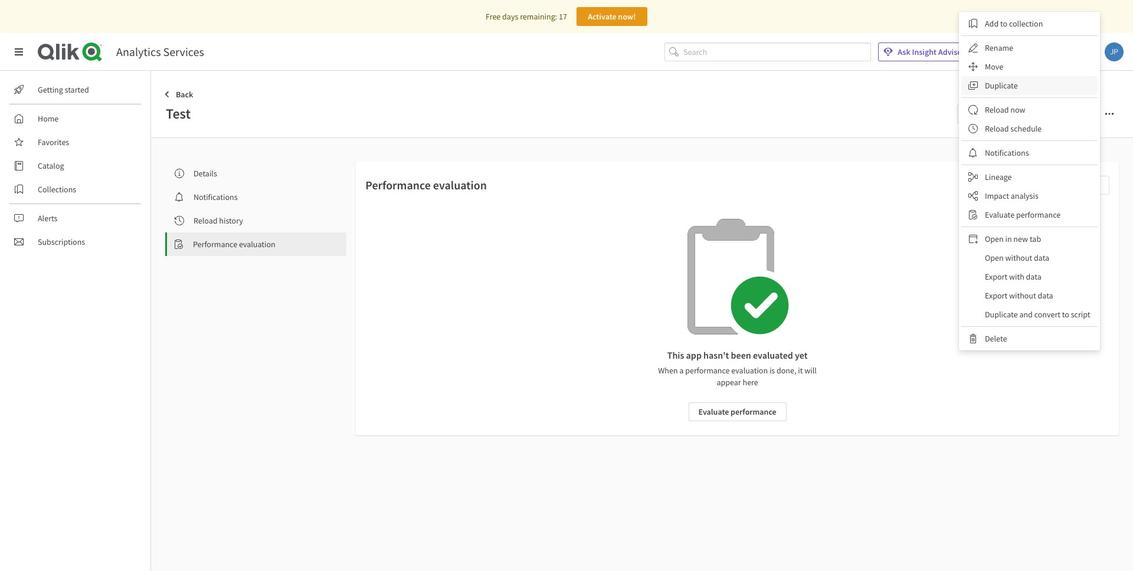 Task type: locate. For each thing, give the bounding box(es) containing it.
alerts
[[38, 213, 58, 224]]

evaluate performance down appear
[[699, 407, 777, 417]]

1 vertical spatial export
[[985, 290, 1008, 301]]

duplicate down move
[[985, 80, 1018, 91]]

0 vertical spatial impact analysis
[[968, 108, 1023, 119]]

catalog
[[38, 161, 64, 171]]

duplicate and convert to script button
[[962, 305, 1098, 324]]

0 vertical spatial evaluation
[[433, 178, 487, 192]]

rename
[[985, 42, 1014, 53]]

data for export with data
[[1026, 272, 1042, 282]]

collections link
[[9, 180, 142, 199]]

evaluate performance up new at the right of page
[[985, 210, 1061, 220]]

1 vertical spatial impact analysis
[[985, 191, 1039, 201]]

delete button
[[962, 329, 1098, 348]]

reload for reload now
[[985, 104, 1009, 115]]

1 vertical spatial evaluate performance
[[699, 407, 777, 417]]

impact analysis button up reload schedule
[[958, 104, 1033, 123]]

0 vertical spatial without
[[1006, 253, 1033, 263]]

impact analysis
[[968, 108, 1023, 119], [985, 191, 1039, 201]]

0 vertical spatial evaluate
[[985, 210, 1015, 220]]

duplicate button
[[962, 76, 1098, 95]]

export without data button
[[962, 286, 1098, 305]]

analysis down lineage button
[[1011, 191, 1039, 201]]

0 vertical spatial performance evaluation
[[365, 178, 487, 192]]

open for open in new tab
[[985, 234, 1004, 244]]

subscriptions
[[38, 237, 85, 247]]

evaluate inside menu
[[985, 210, 1015, 220]]

0 horizontal spatial evaluate performance
[[699, 407, 777, 417]]

open in new tab link
[[962, 230, 1098, 249]]

evaluate performance button
[[962, 205, 1098, 224], [689, 403, 787, 421]]

1 open from the top
[[985, 234, 1004, 244]]

activate now! link
[[577, 7, 647, 26]]

navigation pane element
[[0, 76, 151, 256]]

menu
[[959, 12, 1100, 351]]

reload inside button
[[985, 123, 1009, 134]]

0 vertical spatial data
[[1034, 253, 1050, 263]]

to left script
[[1062, 309, 1070, 320]]

move
[[985, 61, 1004, 72]]

open without data
[[985, 253, 1050, 263]]

open in new tab
[[985, 234, 1041, 244]]

export inside button
[[985, 290, 1008, 301]]

performance inside menu
[[1016, 210, 1061, 220]]

this
[[667, 349, 684, 361]]

evaluate up the in
[[985, 210, 1015, 220]]

0 vertical spatial performance
[[1016, 210, 1061, 220]]

now
[[1011, 104, 1026, 115]]

open
[[985, 234, 1004, 244], [985, 253, 1004, 263]]

impact
[[968, 108, 992, 119], [985, 191, 1009, 201]]

2 duplicate from the top
[[985, 309, 1018, 320]]

reload down reload now
[[985, 123, 1009, 134]]

0 vertical spatial reload
[[985, 104, 1009, 115]]

to
[[1000, 18, 1008, 29], [1062, 309, 1070, 320]]

2 open from the top
[[985, 253, 1004, 263]]

1 vertical spatial impact
[[985, 191, 1009, 201]]

0 vertical spatial open
[[985, 234, 1004, 244]]

started
[[65, 84, 89, 95]]

export left with
[[985, 272, 1008, 282]]

1 vertical spatial duplicate
[[985, 309, 1018, 320]]

export for export with data
[[985, 272, 1008, 282]]

data inside button
[[1038, 290, 1053, 301]]

without up and on the bottom
[[1009, 290, 1036, 301]]

2 vertical spatial performance
[[731, 407, 777, 417]]

0 vertical spatial impact analysis button
[[958, 104, 1033, 123]]

1 horizontal spatial performance
[[731, 407, 777, 417]]

performance down here
[[731, 407, 777, 417]]

data up convert
[[1038, 290, 1053, 301]]

1 horizontal spatial notifications
[[985, 148, 1029, 158]]

without for open
[[1006, 253, 1033, 263]]

impact analysis down lineage
[[985, 191, 1039, 201]]

analysis inside menu
[[1011, 191, 1039, 201]]

evaluation
[[433, 178, 487, 192], [239, 239, 276, 250], [732, 365, 768, 376]]

test button
[[165, 104, 948, 123], [165, 104, 948, 123]]

0 vertical spatial analysis
[[994, 108, 1023, 119]]

1 vertical spatial performance evaluation
[[193, 239, 276, 250]]

2 vertical spatial data
[[1038, 290, 1053, 301]]

this app hasn't been evaluated yet when a performance evaluation is done, it will appear here
[[658, 349, 817, 388]]

impact up reload schedule
[[968, 108, 992, 119]]

export inside button
[[985, 272, 1008, 282]]

open left the in
[[985, 234, 1004, 244]]

data
[[1034, 253, 1050, 263], [1026, 272, 1042, 282], [1038, 290, 1053, 301]]

0 vertical spatial performance
[[365, 178, 431, 192]]

notifications down reload schedule
[[985, 148, 1029, 158]]

duplicate for duplicate and convert to script
[[985, 309, 1018, 320]]

open for open without data
[[985, 253, 1004, 263]]

collections
[[38, 184, 76, 195]]

test
[[166, 104, 191, 123]]

data right with
[[1026, 272, 1042, 282]]

reload left history
[[194, 215, 218, 226]]

1 horizontal spatial evaluation
[[433, 178, 487, 192]]

performance
[[1016, 210, 1061, 220], [685, 365, 730, 376], [731, 407, 777, 417]]

export with data
[[985, 272, 1042, 282]]

evaluate down appear
[[699, 407, 729, 417]]

2 vertical spatial reload
[[194, 215, 218, 226]]

1 vertical spatial open
[[985, 253, 1004, 263]]

history
[[219, 215, 243, 226]]

0 vertical spatial export
[[985, 272, 1008, 282]]

evaluated
[[753, 349, 793, 361]]

schedule
[[1011, 123, 1042, 134]]

0 vertical spatial notifications
[[985, 148, 1029, 158]]

1 horizontal spatial performance
[[365, 178, 431, 192]]

2 horizontal spatial evaluation
[[732, 365, 768, 376]]

data down the tab on the right
[[1034, 253, 1050, 263]]

0 vertical spatial evaluate performance
[[985, 210, 1061, 220]]

reload for reload schedule
[[985, 123, 1009, 134]]

back link
[[161, 85, 198, 104]]

notifications up reload history in the top of the page
[[194, 192, 238, 202]]

open down open in new tab
[[985, 253, 1004, 263]]

without down new at the right of page
[[1006, 253, 1033, 263]]

yet
[[795, 349, 808, 361]]

getting started
[[38, 84, 89, 95]]

lineage
[[985, 172, 1012, 182]]

0 horizontal spatial evaluate
[[699, 407, 729, 417]]

performance down hasn't
[[685, 365, 730, 376]]

1 vertical spatial performance
[[193, 239, 237, 250]]

a
[[680, 365, 684, 376]]

reload left now
[[985, 104, 1009, 115]]

without
[[1006, 253, 1033, 263], [1009, 290, 1036, 301]]

1 vertical spatial impact analysis button
[[962, 187, 1098, 205]]

1 horizontal spatial evaluate performance button
[[962, 205, 1098, 224]]

reload
[[985, 104, 1009, 115], [985, 123, 1009, 134], [194, 215, 218, 226]]

move button
[[962, 57, 1098, 76]]

0 horizontal spatial performance
[[193, 239, 237, 250]]

evaluate performance button down appear
[[689, 403, 787, 421]]

impact analysis up reload schedule
[[968, 108, 1023, 119]]

1 horizontal spatial evaluate
[[985, 210, 1015, 220]]

insight
[[912, 47, 937, 57]]

duplicate for duplicate
[[985, 80, 1018, 91]]

when
[[658, 365, 678, 376]]

evaluate performance inside menu
[[985, 210, 1061, 220]]

1 vertical spatial data
[[1026, 272, 1042, 282]]

1 vertical spatial reload
[[985, 123, 1009, 134]]

export for export without data
[[985, 290, 1008, 301]]

and
[[1020, 309, 1033, 320]]

analysis
[[994, 108, 1023, 119], [1011, 191, 1039, 201]]

export down export with data at the right of page
[[985, 290, 1008, 301]]

1 vertical spatial evaluation
[[239, 239, 276, 250]]

0 horizontal spatial performance
[[685, 365, 730, 376]]

with
[[1009, 272, 1025, 282]]

in
[[1006, 234, 1012, 244]]

1 horizontal spatial evaluate performance
[[985, 210, 1061, 220]]

without inside export without data button
[[1009, 290, 1036, 301]]

1 vertical spatial notifications
[[194, 192, 238, 202]]

data inside button
[[1026, 272, 1042, 282]]

analytics
[[116, 44, 161, 59]]

0 vertical spatial duplicate
[[985, 80, 1018, 91]]

Search text field
[[684, 42, 871, 62]]

delete
[[985, 334, 1007, 344]]

advisor
[[938, 47, 965, 57]]

17
[[559, 11, 567, 22]]

more actions image
[[1105, 109, 1114, 118]]

favorites link
[[9, 133, 142, 152]]

1 horizontal spatial to
[[1062, 309, 1070, 320]]

impact down lineage
[[985, 191, 1009, 201]]

1 vertical spatial to
[[1062, 309, 1070, 320]]

details
[[194, 168, 217, 179]]

impact analysis button down lineage
[[962, 187, 1098, 205]]

2 export from the top
[[985, 290, 1008, 301]]

done,
[[777, 365, 797, 376]]

1 export from the top
[[985, 272, 1008, 282]]

0 vertical spatial impact
[[968, 108, 992, 119]]

duplicate
[[985, 80, 1018, 91], [985, 309, 1018, 320]]

analysis up reload schedule
[[994, 108, 1023, 119]]

2 vertical spatial evaluation
[[732, 365, 768, 376]]

evaluate
[[985, 210, 1015, 220], [699, 407, 729, 417]]

evaluate performance
[[985, 210, 1061, 220], [699, 407, 777, 417]]

0 horizontal spatial to
[[1000, 18, 1008, 29]]

2 horizontal spatial performance
[[1016, 210, 1061, 220]]

remaining:
[[520, 11, 557, 22]]

without inside open without data link
[[1006, 253, 1033, 263]]

0 horizontal spatial performance evaluation
[[193, 239, 276, 250]]

export without data
[[985, 290, 1053, 301]]

duplicate left and on the bottom
[[985, 309, 1018, 320]]

1 duplicate from the top
[[985, 80, 1018, 91]]

analytics services
[[116, 44, 204, 59]]

0 vertical spatial evaluate performance button
[[962, 205, 1098, 224]]

notifications
[[985, 148, 1029, 158], [194, 192, 238, 202]]

1 vertical spatial analysis
[[1011, 191, 1039, 201]]

performance inside this app hasn't been evaluated yet when a performance evaluation is done, it will appear here
[[685, 365, 730, 376]]

1 vertical spatial evaluate performance button
[[689, 403, 787, 421]]

to right add
[[1000, 18, 1008, 29]]

1 vertical spatial performance
[[685, 365, 730, 376]]

impact analysis button
[[958, 104, 1033, 123], [962, 187, 1098, 205]]

performance up the tab on the right
[[1016, 210, 1061, 220]]

reload inside button
[[985, 104, 1009, 115]]

evaluate performance button up open in new tab link
[[962, 205, 1098, 224]]

1 vertical spatial without
[[1009, 290, 1036, 301]]

performance evaluation
[[365, 178, 487, 192], [193, 239, 276, 250]]



Task type: describe. For each thing, give the bounding box(es) containing it.
notifications link
[[165, 185, 347, 209]]

notifications button
[[962, 143, 1098, 162]]

convert
[[1035, 309, 1061, 320]]

hasn't
[[704, 349, 729, 361]]

0 horizontal spatial evaluate performance button
[[689, 403, 787, 421]]

getting started link
[[9, 80, 142, 99]]

been
[[731, 349, 751, 361]]

days
[[502, 11, 518, 22]]

ask insight advisor button
[[878, 42, 971, 61]]

0 horizontal spatial notifications
[[194, 192, 238, 202]]

lineage button
[[962, 168, 1098, 187]]

analytics services element
[[116, 44, 204, 59]]

reload now button
[[962, 100, 1098, 119]]

close sidebar menu image
[[14, 47, 24, 57]]

reload now
[[985, 104, 1026, 115]]

will
[[805, 365, 817, 376]]

activate
[[588, 11, 617, 22]]

reload for reload history
[[194, 215, 218, 226]]

0 horizontal spatial evaluation
[[239, 239, 276, 250]]

is
[[770, 365, 775, 376]]

script
[[1071, 309, 1091, 320]]

impact inside menu
[[985, 191, 1009, 201]]

add to collection
[[985, 18, 1043, 29]]

ask
[[898, 47, 911, 57]]

0 vertical spatial to
[[1000, 18, 1008, 29]]

rename button
[[962, 38, 1098, 57]]

subscriptions link
[[9, 233, 142, 251]]

duplicate and convert to script
[[985, 309, 1091, 320]]

details link
[[165, 162, 347, 185]]

searchbar element
[[665, 42, 871, 62]]

add
[[985, 18, 999, 29]]

data for open without data
[[1034, 253, 1050, 263]]

back
[[176, 89, 193, 100]]

free
[[486, 11, 501, 22]]

activate now!
[[588, 11, 636, 22]]

evaluation inside this app hasn't been evaluated yet when a performance evaluation is done, it will appear here
[[732, 365, 768, 376]]

app
[[686, 349, 702, 361]]

without for export
[[1009, 290, 1036, 301]]

reload history link
[[165, 209, 347, 233]]

now!
[[618, 11, 636, 22]]

appear
[[717, 377, 741, 388]]

alerts link
[[9, 209, 142, 228]]

open without data link
[[962, 249, 1098, 267]]

menu containing add to collection
[[959, 12, 1100, 351]]

impact analysis inside menu
[[985, 191, 1039, 201]]

favorites
[[38, 137, 69, 148]]

new
[[1014, 234, 1028, 244]]

free days remaining: 17
[[486, 11, 567, 22]]

reload schedule button
[[962, 119, 1098, 138]]

tab
[[1030, 234, 1041, 244]]

reload history
[[194, 215, 243, 226]]

catalog link
[[9, 156, 142, 175]]

home
[[38, 113, 59, 124]]

services
[[163, 44, 204, 59]]

getting
[[38, 84, 63, 95]]

ask insight advisor
[[898, 47, 965, 57]]

it
[[798, 365, 803, 376]]

1 horizontal spatial performance evaluation
[[365, 178, 487, 192]]

performance evaluation link
[[167, 233, 347, 256]]

here
[[743, 377, 758, 388]]

1 vertical spatial evaluate
[[699, 407, 729, 417]]

collection
[[1009, 18, 1043, 29]]

reload schedule
[[985, 123, 1042, 134]]

home link
[[9, 109, 142, 128]]

add to collection button
[[962, 14, 1098, 33]]

export with data button
[[962, 267, 1098, 286]]

notifications inside button
[[985, 148, 1029, 158]]

data for export without data
[[1038, 290, 1053, 301]]



Task type: vqa. For each thing, say whether or not it's contained in the screenshot.
"to" in the ADD TO COLLECTION button
yes



